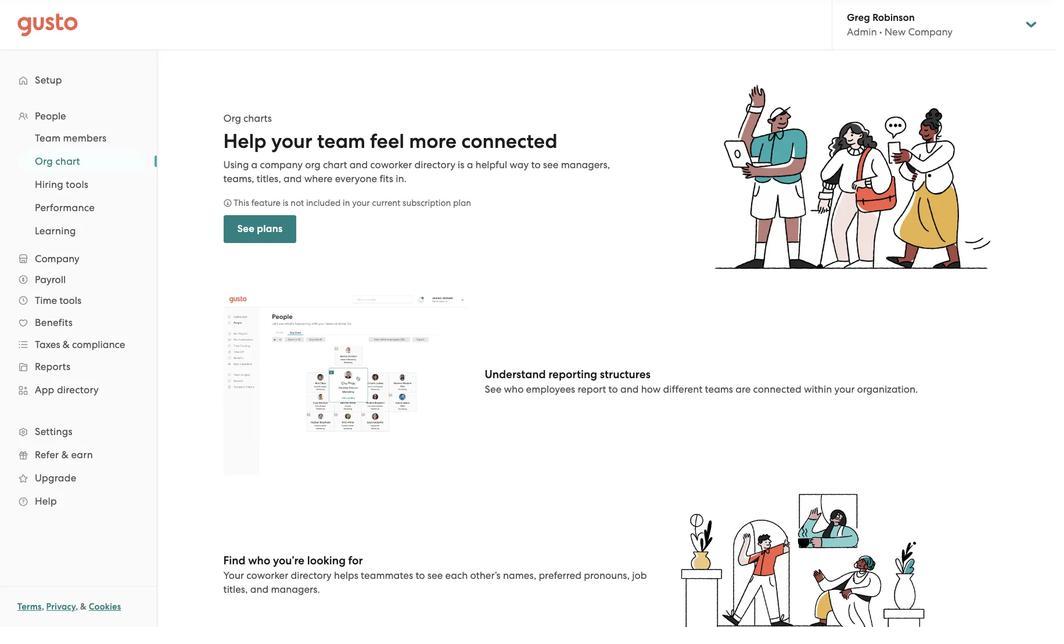 Task type: vqa. For each thing, say whether or not it's contained in the screenshot.
'pronouns,'
yes



Task type: locate. For each thing, give the bounding box(es) containing it.
0 horizontal spatial titles,
[[223, 584, 248, 596]]

connected inside org charts help your team feel more connected using a company org chart and coworker directory is a helpful way to see managers, teams, titles, and where everyone fits in.
[[461, 129, 558, 153]]

performance link
[[21, 198, 145, 218]]

0 horizontal spatial to
[[416, 570, 425, 582]]

1 vertical spatial who
[[248, 555, 270, 568]]

0 vertical spatial directory
[[415, 159, 455, 171]]

company
[[908, 26, 953, 38], [35, 253, 79, 265]]

to down structures
[[609, 384, 618, 396]]

2 vertical spatial your
[[834, 384, 855, 396]]

0 horizontal spatial see
[[427, 570, 443, 582]]

to right teammates
[[416, 570, 425, 582]]

titles, down company
[[257, 173, 281, 185]]

tools down payroll dropdown button on the left
[[59, 295, 81, 307]]

0 vertical spatial &
[[63, 339, 70, 351]]

0 horizontal spatial ,
[[42, 602, 44, 613]]

directory down more
[[415, 159, 455, 171]]

a right using
[[251, 159, 258, 171]]

your inside understand reporting structures see who employees report to and how different teams are connected within your organization.
[[834, 384, 855, 396]]

looking
[[307, 555, 346, 568]]

1 vertical spatial help
[[35, 496, 57, 508]]

1 horizontal spatial org
[[223, 113, 241, 124]]

and down structures
[[620, 384, 639, 396]]

1 horizontal spatial help
[[223, 129, 267, 153]]

see
[[237, 223, 254, 235], [485, 384, 502, 396]]

1 horizontal spatial is
[[458, 159, 464, 171]]

& inside dropdown button
[[63, 339, 70, 351]]

1 horizontal spatial company
[[908, 26, 953, 38]]

feel
[[370, 129, 404, 153]]

helps
[[334, 570, 358, 582]]

plan
[[453, 198, 471, 208]]

1 horizontal spatial see
[[543, 159, 559, 171]]

feature
[[251, 198, 281, 208]]

directory up managers.
[[291, 570, 332, 582]]

org inside gusto navigation element
[[35, 156, 53, 167]]

see inside org charts help your team feel more connected using a company org chart and coworker directory is a helpful way to see managers, teams, titles, and where everyone fits in.
[[543, 159, 559, 171]]

org chart screen image
[[223, 293, 467, 476]]

and
[[350, 159, 368, 171], [283, 173, 302, 185], [620, 384, 639, 396], [250, 584, 269, 596]]

0 horizontal spatial help
[[35, 496, 57, 508]]

coworker inside find who you're looking for your coworker directory helps teammates to see each other's names, preferred pronouns, job titles, and managers.
[[246, 570, 288, 582]]

org charts help your team feel more connected using a company org chart and coworker directory is a helpful way to see managers, teams, titles, and where everyone fits in.
[[223, 113, 610, 185]]

your inside org charts help your team feel more connected using a company org chart and coworker directory is a helpful way to see managers, teams, titles, and where everyone fits in.
[[271, 129, 312, 153]]

company up payroll
[[35, 253, 79, 265]]

your right 'within'
[[834, 384, 855, 396]]

0 vertical spatial is
[[458, 159, 464, 171]]

tools inside dropdown button
[[59, 295, 81, 307]]

,
[[42, 602, 44, 613], [76, 602, 78, 613]]

and down company
[[283, 173, 302, 185]]

•
[[879, 26, 882, 38]]

hiring tools
[[35, 179, 88, 191]]

greg robinson admin • new company
[[847, 12, 953, 38]]

0 horizontal spatial company
[[35, 253, 79, 265]]

everyone
[[335, 173, 377, 185]]

a
[[251, 159, 258, 171], [467, 159, 473, 171]]

see inside understand reporting structures see who employees report to and how different teams are connected within your organization.
[[485, 384, 502, 396]]

org inside org charts help your team feel more connected using a company org chart and coworker directory is a helpful way to see managers, teams, titles, and where everyone fits in.
[[223, 113, 241, 124]]

1 horizontal spatial ,
[[76, 602, 78, 613]]

directory
[[415, 159, 455, 171], [57, 385, 99, 396], [291, 570, 332, 582]]

0 horizontal spatial your
[[271, 129, 312, 153]]

2 horizontal spatial directory
[[415, 159, 455, 171]]

people button
[[12, 106, 145, 127]]

each
[[445, 570, 468, 582]]

1 vertical spatial is
[[283, 198, 289, 208]]

help down upgrade
[[35, 496, 57, 508]]

team
[[317, 129, 365, 153]]

0 vertical spatial to
[[531, 159, 541, 171]]

1 vertical spatial see
[[485, 384, 502, 396]]

reporting
[[548, 368, 597, 382]]

how
[[641, 384, 661, 396]]

coworker up fits
[[370, 159, 412, 171]]

org chart link
[[21, 151, 145, 172]]

see left plans
[[237, 223, 254, 235]]

benefits
[[35, 317, 73, 329]]

reports link
[[12, 357, 145, 378]]

chart inside org charts help your team feel more connected using a company org chart and coworker directory is a helpful way to see managers, teams, titles, and where everyone fits in.
[[323, 159, 347, 171]]

1 horizontal spatial chart
[[323, 159, 347, 171]]

is left helpful
[[458, 159, 464, 171]]

more
[[409, 129, 457, 153]]

1 horizontal spatial coworker
[[370, 159, 412, 171]]

, left privacy link
[[42, 602, 44, 613]]

1 vertical spatial org
[[35, 156, 53, 167]]

settings link
[[12, 422, 145, 443]]

1 horizontal spatial directory
[[291, 570, 332, 582]]

1 vertical spatial tools
[[59, 295, 81, 307]]

refer & earn link
[[12, 445, 145, 466]]

1 vertical spatial titles,
[[223, 584, 248, 596]]

your up company
[[271, 129, 312, 153]]

0 vertical spatial help
[[223, 129, 267, 153]]

see left the 'each'
[[427, 570, 443, 582]]

connected
[[461, 129, 558, 153], [753, 384, 802, 396]]

see inside find who you're looking for your coworker directory helps teammates to see each other's names, preferred pronouns, job titles, and managers.
[[427, 570, 443, 582]]

employees
[[526, 384, 575, 396]]

privacy link
[[46, 602, 76, 613]]

1 vertical spatial see
[[427, 570, 443, 582]]

2 horizontal spatial to
[[609, 384, 618, 396]]

who
[[504, 384, 524, 396], [248, 555, 270, 568]]

0 horizontal spatial coworker
[[246, 570, 288, 582]]

titles, down the your
[[223, 584, 248, 596]]

company right the new
[[908, 26, 953, 38]]

robinson
[[873, 12, 915, 24]]

members
[[63, 132, 107, 144]]

see right the way
[[543, 159, 559, 171]]

tools for time tools
[[59, 295, 81, 307]]

1 horizontal spatial to
[[531, 159, 541, 171]]

0 horizontal spatial chart
[[55, 156, 80, 167]]

admin
[[847, 26, 877, 38]]

2 list from the top
[[0, 127, 157, 243]]

0 vertical spatial who
[[504, 384, 524, 396]]

helpful
[[476, 159, 507, 171]]

1 vertical spatial connected
[[753, 384, 802, 396]]

plans
[[257, 223, 283, 235]]

titles, inside find who you're looking for your coworker directory helps teammates to see each other's names, preferred pronouns, job titles, and managers.
[[223, 584, 248, 596]]

1 vertical spatial coworker
[[246, 570, 288, 582]]

org
[[305, 159, 321, 171]]

chart inside list
[[55, 156, 80, 167]]

1 vertical spatial your
[[352, 198, 370, 208]]

1 horizontal spatial see
[[485, 384, 502, 396]]

org chart
[[35, 156, 80, 167]]

& right taxes
[[63, 339, 70, 351]]

in.
[[396, 173, 407, 185]]

performance
[[35, 202, 95, 214]]

managers,
[[561, 159, 610, 171]]

0 vertical spatial tools
[[66, 179, 88, 191]]

setup
[[35, 74, 62, 86]]

& left cookies
[[80, 602, 87, 613]]

1 horizontal spatial connected
[[753, 384, 802, 396]]

and inside find who you're looking for your coworker directory helps teammates to see each other's names, preferred pronouns, job titles, and managers.
[[250, 584, 269, 596]]

and up everyone
[[350, 159, 368, 171]]

your right in
[[352, 198, 370, 208]]

terms , privacy , & cookies
[[17, 602, 121, 613]]

who down understand
[[504, 384, 524, 396]]

for
[[348, 555, 363, 568]]

1 vertical spatial company
[[35, 253, 79, 265]]

1 vertical spatial directory
[[57, 385, 99, 396]]

0 vertical spatial connected
[[461, 129, 558, 153]]

to right the way
[[531, 159, 541, 171]]

tools for hiring tools
[[66, 179, 88, 191]]

1 vertical spatial &
[[61, 450, 69, 461]]

taxes
[[35, 339, 60, 351]]

see plans
[[237, 223, 283, 235]]

2 vertical spatial directory
[[291, 570, 332, 582]]

your
[[271, 129, 312, 153], [352, 198, 370, 208], [834, 384, 855, 396]]

coworker inside org charts help your team feel more connected using a company org chart and coworker directory is a helpful way to see managers, teams, titles, and where everyone fits in.
[[370, 159, 412, 171]]

who right find
[[248, 555, 270, 568]]

&
[[63, 339, 70, 351], [61, 450, 69, 461], [80, 602, 87, 613]]

0 horizontal spatial see
[[237, 223, 254, 235]]

1 horizontal spatial titles,
[[257, 173, 281, 185]]

to
[[531, 159, 541, 171], [609, 384, 618, 396], [416, 570, 425, 582]]

1 horizontal spatial who
[[504, 384, 524, 396]]

0 vertical spatial coworker
[[370, 159, 412, 171]]

help inside list
[[35, 496, 57, 508]]

0 horizontal spatial is
[[283, 198, 289, 208]]

structures
[[600, 368, 651, 382]]

and inside understand reporting structures see who employees report to and how different teams are connected within your organization.
[[620, 384, 639, 396]]

tools up performance link
[[66, 179, 88, 191]]

0 vertical spatial company
[[908, 26, 953, 38]]

help
[[223, 129, 267, 153], [35, 496, 57, 508]]

1 list from the top
[[0, 106, 157, 514]]

connected up the way
[[461, 129, 558, 153]]

directory inside find who you're looking for your coworker directory helps teammates to see each other's names, preferred pronouns, job titles, and managers.
[[291, 570, 332, 582]]

2 horizontal spatial your
[[834, 384, 855, 396]]

0 horizontal spatial connected
[[461, 129, 558, 153]]

see plans button
[[223, 215, 297, 243]]

, left cookies
[[76, 602, 78, 613]]

refer
[[35, 450, 59, 461]]

2 vertical spatial to
[[416, 570, 425, 582]]

0 vertical spatial org
[[223, 113, 241, 124]]

tools
[[66, 179, 88, 191], [59, 295, 81, 307]]

& left earn
[[61, 450, 69, 461]]

connected right 'are'
[[753, 384, 802, 396]]

team members
[[35, 132, 107, 144]]

chart
[[55, 156, 80, 167], [323, 159, 347, 171]]

2 vertical spatial &
[[80, 602, 87, 613]]

is left not
[[283, 198, 289, 208]]

list
[[0, 106, 157, 514], [0, 127, 157, 243]]

see inside button
[[237, 223, 254, 235]]

chart down 'team members'
[[55, 156, 80, 167]]

coworker down you're
[[246, 570, 288, 582]]

terms link
[[17, 602, 42, 613]]

earn
[[71, 450, 93, 461]]

org down team
[[35, 156, 53, 167]]

org left charts
[[223, 113, 241, 124]]

a left helpful
[[467, 159, 473, 171]]

0 vertical spatial titles,
[[257, 173, 281, 185]]

coworker
[[370, 159, 412, 171], [246, 570, 288, 582]]

& for compliance
[[63, 339, 70, 351]]

to inside org charts help your team feel more connected using a company org chart and coworker directory is a helpful way to see managers, teams, titles, and where everyone fits in.
[[531, 159, 541, 171]]

0 horizontal spatial org
[[35, 156, 53, 167]]

chart up the where
[[323, 159, 347, 171]]

titles,
[[257, 173, 281, 185], [223, 584, 248, 596]]

0 horizontal spatial who
[[248, 555, 270, 568]]

0 vertical spatial see
[[543, 159, 559, 171]]

job
[[632, 570, 647, 582]]

1 horizontal spatial a
[[467, 159, 473, 171]]

directory down reports link on the bottom left of the page
[[57, 385, 99, 396]]

1 vertical spatial to
[[609, 384, 618, 396]]

see down understand
[[485, 384, 502, 396]]

and left managers.
[[250, 584, 269, 596]]

0 horizontal spatial directory
[[57, 385, 99, 396]]

this
[[234, 198, 249, 208]]

benefits link
[[12, 313, 145, 333]]

0 vertical spatial see
[[237, 223, 254, 235]]

list containing team members
[[0, 127, 157, 243]]

list containing people
[[0, 106, 157, 514]]

0 vertical spatial your
[[271, 129, 312, 153]]

help up using
[[223, 129, 267, 153]]

0 horizontal spatial a
[[251, 159, 258, 171]]

your
[[223, 570, 244, 582]]

where
[[304, 173, 333, 185]]

to inside understand reporting structures see who employees report to and how different teams are connected within your organization.
[[609, 384, 618, 396]]



Task type: describe. For each thing, give the bounding box(es) containing it.
way
[[510, 159, 529, 171]]

titles, inside org charts help your team feel more connected using a company org chart and coworker directory is a helpful way to see managers, teams, titles, and where everyone fits in.
[[257, 173, 281, 185]]

preferred
[[539, 570, 582, 582]]

upgrade
[[35, 473, 76, 485]]

in
[[343, 198, 350, 208]]

teams,
[[223, 173, 254, 185]]

help link
[[12, 491, 145, 512]]

upgrade link
[[12, 468, 145, 489]]

greg
[[847, 12, 870, 24]]

2 , from the left
[[76, 602, 78, 613]]

teams
[[705, 384, 733, 396]]

privacy
[[46, 602, 76, 613]]

1 a from the left
[[251, 159, 258, 171]]

team
[[35, 132, 61, 144]]

managers.
[[271, 584, 320, 596]]

time tools
[[35, 295, 81, 307]]

included
[[306, 198, 341, 208]]

you're
[[273, 555, 304, 568]]

names,
[[503, 570, 536, 582]]

cookies
[[89, 602, 121, 613]]

2 a from the left
[[467, 159, 473, 171]]

people
[[35, 110, 66, 122]]

payroll button
[[12, 270, 145, 290]]

directory inside gusto navigation element
[[57, 385, 99, 396]]

who inside find who you're looking for your coworker directory helps teammates to see each other's names, preferred pronouns, job titles, and managers.
[[248, 555, 270, 568]]

teammates
[[361, 570, 413, 582]]

using
[[223, 159, 249, 171]]

& for earn
[[61, 450, 69, 461]]

directory inside org charts help your team feel more connected using a company org chart and coworker directory is a helpful way to see managers, teams, titles, and where everyone fits in.
[[415, 159, 455, 171]]

app
[[35, 385, 54, 396]]

pronouns,
[[584, 570, 630, 582]]

time
[[35, 295, 57, 307]]

team members link
[[21, 128, 145, 149]]

within
[[804, 384, 832, 396]]

this feature is not included in your current subscription plan
[[232, 198, 471, 208]]

company inside dropdown button
[[35, 253, 79, 265]]

learning link
[[21, 221, 145, 242]]

report
[[578, 384, 606, 396]]

other's
[[470, 570, 501, 582]]

understand reporting structures see who employees report to and how different teams are connected within your organization.
[[485, 368, 918, 396]]

connected inside understand reporting structures see who employees report to and how different teams are connected within your organization.
[[753, 384, 802, 396]]

setup link
[[12, 70, 145, 91]]

different
[[663, 384, 703, 396]]

fits
[[380, 173, 393, 185]]

home image
[[17, 13, 78, 36]]

1 , from the left
[[42, 602, 44, 613]]

hiring tools link
[[21, 174, 145, 195]]

1 horizontal spatial your
[[352, 198, 370, 208]]

is inside org charts help your team feel more connected using a company org chart and coworker directory is a helpful way to see managers, teams, titles, and where everyone fits in.
[[458, 159, 464, 171]]

app directory link
[[12, 380, 145, 401]]

are
[[736, 384, 751, 396]]

taxes & compliance
[[35, 339, 125, 351]]

org for org charts help your team feel more connected using a company org chart and coworker directory is a helpful way to see managers, teams, titles, and where everyone fits in.
[[223, 113, 241, 124]]

app directory
[[35, 385, 99, 396]]

find who you're looking for your coworker directory helps teammates to see each other's names, preferred pronouns, job titles, and managers.
[[223, 555, 647, 596]]

charts
[[243, 113, 272, 124]]

who inside understand reporting structures see who employees report to and how different teams are connected within your organization.
[[504, 384, 524, 396]]

hiring
[[35, 179, 63, 191]]

refer & earn
[[35, 450, 93, 461]]

cookies button
[[89, 601, 121, 615]]

company
[[260, 159, 303, 171]]

org for org chart
[[35, 156, 53, 167]]

find
[[223, 555, 246, 568]]

settings
[[35, 426, 73, 438]]

understand
[[485, 368, 546, 382]]

reports
[[35, 361, 71, 373]]

learning
[[35, 225, 76, 237]]

to inside find who you're looking for your coworker directory helps teammates to see each other's names, preferred pronouns, job titles, and managers.
[[416, 570, 425, 582]]

company inside "greg robinson admin • new company"
[[908, 26, 953, 38]]

company button
[[12, 249, 145, 270]]

organization.
[[857, 384, 918, 396]]

new
[[885, 26, 906, 38]]

subscription
[[403, 198, 451, 208]]

not
[[291, 198, 304, 208]]

compliance
[[72, 339, 125, 351]]

gusto navigation element
[[0, 50, 157, 532]]

taxes & compliance button
[[12, 335, 145, 356]]

help inside org charts help your team feel more connected using a company org chart and coworker directory is a helpful way to see managers, teams, titles, and where everyone fits in.
[[223, 129, 267, 153]]

time tools button
[[12, 290, 145, 311]]



